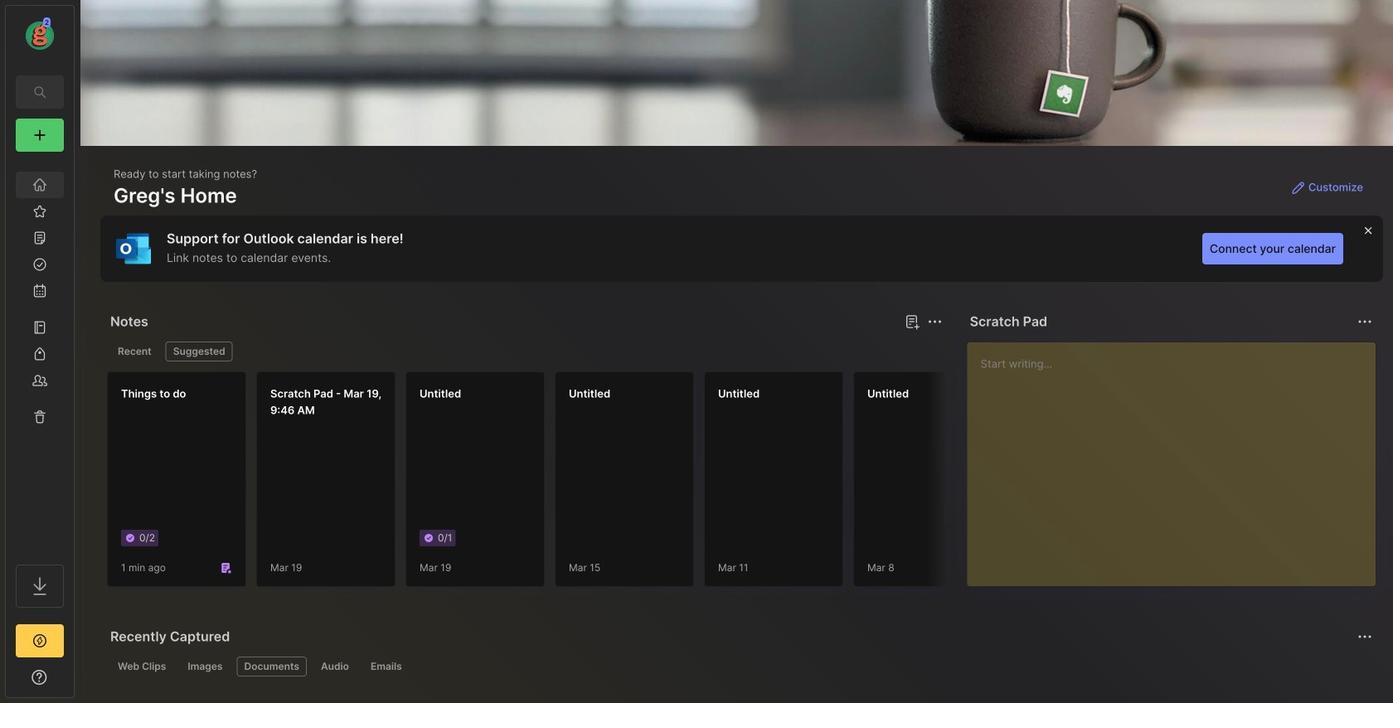 Task type: locate. For each thing, give the bounding box(es) containing it.
tab list
[[110, 342, 940, 362], [110, 657, 1370, 677]]

tab
[[110, 342, 159, 362], [166, 342, 233, 362], [110, 657, 174, 677], [180, 657, 230, 677], [237, 657, 307, 677], [313, 657, 357, 677], [363, 657, 409, 677]]

1 vertical spatial tab list
[[110, 657, 1370, 677]]

1 horizontal spatial more actions field
[[1353, 310, 1377, 333]]

tree
[[6, 162, 74, 550]]

upgrade image
[[30, 631, 50, 651]]

More actions field
[[924, 310, 947, 333], [1353, 310, 1377, 333]]

0 vertical spatial tab list
[[110, 342, 940, 362]]

row group
[[107, 372, 1393, 597]]

1 more actions field from the left
[[924, 310, 947, 333]]

tree inside 'main' element
[[6, 162, 74, 550]]

main element
[[0, 0, 80, 703]]

Account field
[[6, 16, 74, 52]]

1 tab list from the top
[[110, 342, 940, 362]]

0 horizontal spatial more actions field
[[924, 310, 947, 333]]



Task type: describe. For each thing, give the bounding box(es) containing it.
2 tab list from the top
[[110, 657, 1370, 677]]

2 more actions field from the left
[[1353, 310, 1377, 333]]

Start writing… text field
[[981, 342, 1375, 573]]

WHAT'S NEW field
[[6, 664, 74, 691]]

more actions image
[[925, 312, 945, 332]]

edit search image
[[30, 82, 50, 102]]

home image
[[32, 177, 48, 193]]

more actions image
[[1355, 312, 1375, 332]]

click to expand image
[[73, 673, 85, 692]]



Task type: vqa. For each thing, say whether or not it's contained in the screenshot.
option group
no



